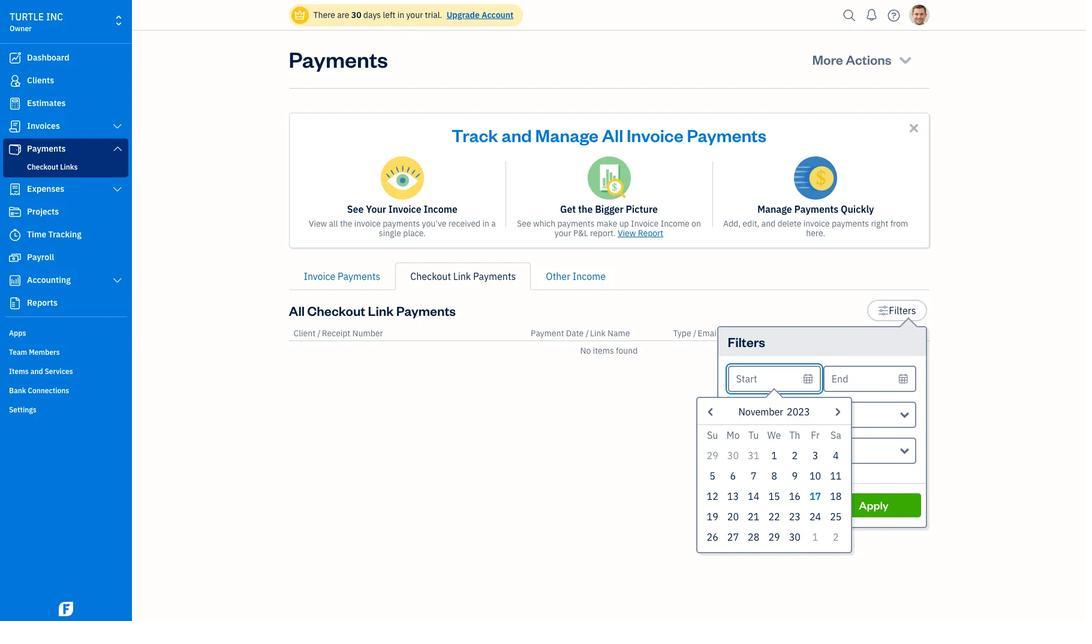 Task type: locate. For each thing, give the bounding box(es) containing it.
11 button
[[826, 466, 846, 486]]

payments inside manage payments quickly add, edit, and delete invoice payments right from here.
[[832, 218, 869, 229]]

1 button down the "we"
[[764, 446, 785, 466]]

link down received
[[453, 271, 471, 283]]

bank connections link
[[3, 382, 128, 400]]

4 button
[[826, 446, 846, 466]]

0 horizontal spatial payments
[[383, 218, 420, 229]]

3
[[813, 450, 818, 462]]

29 button up 5
[[702, 446, 723, 466]]

1 horizontal spatial and
[[502, 124, 532, 146]]

see left which
[[517, 218, 531, 229]]

team
[[9, 348, 27, 357]]

payments inside main element
[[27, 143, 66, 154]]

29 for '29' button to the left
[[707, 450, 718, 462]]

1 horizontal spatial 2
[[833, 531, 839, 543]]

in right left
[[398, 10, 404, 20]]

28
[[748, 531, 760, 543]]

time tracking link
[[3, 224, 128, 246]]

invoice for your
[[354, 218, 381, 229]]

1 horizontal spatial 1 button
[[805, 527, 826, 548]]

1 invoice from the left
[[354, 218, 381, 229]]

2 horizontal spatial payments
[[832, 218, 869, 229]]

link up items
[[590, 328, 606, 339]]

1 down 24
[[813, 531, 818, 543]]

3 payments from the left
[[832, 218, 869, 229]]

30 up '6'
[[728, 450, 739, 462]]

link up number at the left bottom
[[368, 302, 394, 319]]

2 vertical spatial income
[[573, 271, 606, 283]]

links
[[60, 163, 78, 172]]

inc
[[46, 11, 63, 23]]

1 vertical spatial type
[[777, 409, 797, 421]]

2023
[[787, 406, 810, 418]]

1 vertical spatial chevron large down image
[[112, 144, 123, 154]]

and inside main element
[[30, 367, 43, 376]]

22
[[769, 511, 780, 523]]

your
[[366, 203, 386, 215]]

your left the trial.
[[406, 10, 423, 20]]

2 vertical spatial chevron large down image
[[112, 185, 123, 194]]

view right the make on the right of page
[[618, 228, 636, 239]]

the right all
[[340, 218, 352, 229]]

your left the p&l
[[555, 228, 571, 239]]

bank
[[9, 386, 26, 395]]

1 horizontal spatial 2 button
[[826, 527, 846, 548]]

track and manage all invoice payments
[[452, 124, 767, 146]]

checkout for checkout link payments
[[410, 271, 451, 283]]

2 horizontal spatial link
[[590, 328, 606, 339]]

1 horizontal spatial 1
[[813, 531, 818, 543]]

in left a
[[483, 218, 489, 229]]

1 vertical spatial checkout
[[410, 271, 451, 283]]

0 horizontal spatial payment
[[531, 328, 564, 339]]

su
[[707, 430, 718, 442]]

10 button
[[805, 466, 826, 486]]

13 button
[[723, 486, 744, 507]]

30 button
[[723, 446, 744, 466], [785, 527, 805, 548]]

received
[[449, 218, 481, 229]]

view inside see your invoice income view all the invoice payments you've received in a single place.
[[309, 218, 327, 229]]

2 vertical spatial 30
[[789, 531, 801, 543]]

invoice right delete
[[804, 218, 830, 229]]

0 horizontal spatial view
[[309, 218, 327, 229]]

1 vertical spatial 1
[[813, 531, 818, 543]]

filters up amount / status
[[889, 305, 916, 317]]

tu
[[749, 430, 759, 442]]

Payment Type field
[[728, 402, 916, 428]]

payment up the tu
[[736, 409, 774, 421]]

0 horizontal spatial link
[[368, 302, 394, 319]]

27
[[728, 531, 739, 543]]

reports link
[[3, 293, 128, 314]]

payments for add,
[[832, 218, 869, 229]]

payments down the your
[[383, 218, 420, 229]]

other income link
[[531, 263, 621, 290]]

18
[[830, 491, 842, 503]]

and right track
[[502, 124, 532, 146]]

3 chevron large down image from the top
[[112, 185, 123, 194]]

more
[[813, 51, 843, 68]]

1 horizontal spatial 29
[[769, 531, 780, 543]]

accounting
[[27, 275, 71, 286]]

november 2023
[[739, 406, 810, 418]]

0 vertical spatial 2
[[792, 450, 798, 462]]

1 horizontal spatial income
[[573, 271, 606, 283]]

0 horizontal spatial 2
[[792, 450, 798, 462]]

th
[[790, 430, 800, 442]]

1 horizontal spatial checkout
[[307, 302, 365, 319]]

12
[[707, 491, 718, 503]]

and right items
[[30, 367, 43, 376]]

filters right email
[[728, 334, 765, 350]]

1 horizontal spatial all
[[602, 124, 623, 146]]

/ left email
[[693, 328, 697, 339]]

0 vertical spatial 1
[[772, 450, 777, 462]]

0 horizontal spatial filters
[[728, 334, 765, 350]]

1 horizontal spatial filters
[[889, 305, 916, 317]]

settings link
[[3, 401, 128, 419]]

see inside see your invoice income view all the invoice payments you've received in a single place.
[[347, 203, 364, 215]]

0 horizontal spatial see
[[347, 203, 364, 215]]

all up get the bigger picture
[[602, 124, 623, 146]]

1 vertical spatial and
[[762, 218, 776, 229]]

0 vertical spatial link
[[453, 271, 471, 283]]

invoice inside see which payments make up invoice income on your p&l report.
[[631, 218, 659, 229]]

the right get
[[578, 203, 593, 215]]

0 vertical spatial payment
[[531, 328, 564, 339]]

quickly
[[841, 203, 874, 215]]

invoices
[[27, 121, 60, 131]]

1 vertical spatial manage
[[758, 203, 792, 215]]

name
[[608, 328, 630, 339]]

0 vertical spatial your
[[406, 10, 423, 20]]

1 vertical spatial the
[[340, 218, 352, 229]]

1 horizontal spatial your
[[555, 228, 571, 239]]

1 horizontal spatial invoice
[[804, 218, 830, 229]]

29 down su
[[707, 450, 718, 462]]

1 up 8
[[772, 450, 777, 462]]

0 horizontal spatial in
[[398, 10, 404, 20]]

owner
[[10, 24, 32, 33]]

1 horizontal spatial see
[[517, 218, 531, 229]]

see left the your
[[347, 203, 364, 215]]

0 vertical spatial filters
[[889, 305, 916, 317]]

payments inside see your invoice income view all the invoice payments you've received in a single place.
[[383, 218, 420, 229]]

chevron large down image up checkout links link
[[112, 144, 123, 154]]

report.
[[590, 228, 616, 239]]

1 horizontal spatial 29 button
[[764, 527, 785, 548]]

checkout link payments
[[410, 271, 516, 283]]

which
[[533, 218, 556, 229]]

number
[[352, 328, 383, 339]]

2 down 25
[[833, 531, 839, 543]]

all checkout link payments
[[289, 302, 456, 319]]

type left email
[[673, 328, 691, 339]]

0 horizontal spatial 29
[[707, 450, 718, 462]]

30
[[351, 10, 361, 20], [728, 450, 739, 462], [789, 531, 801, 543]]

1 button
[[764, 446, 785, 466], [805, 527, 826, 548]]

payments
[[289, 45, 388, 73], [687, 124, 767, 146], [27, 143, 66, 154], [795, 203, 839, 215], [338, 271, 381, 283], [473, 271, 516, 283], [396, 302, 456, 319]]

0 vertical spatial checkout
[[27, 163, 58, 172]]

filters inside filters 'dropdown button'
[[889, 305, 916, 317]]

0 vertical spatial chevron large down image
[[112, 122, 123, 131]]

checkout down place.
[[410, 271, 451, 283]]

0 vertical spatial and
[[502, 124, 532, 146]]

payment inside field
[[736, 409, 774, 421]]

invoice inside see your invoice income view all the invoice payments you've received in a single place.
[[389, 203, 421, 215]]

type
[[673, 328, 691, 339], [777, 409, 797, 421]]

11
[[830, 470, 842, 482]]

/ right client
[[318, 328, 321, 339]]

9 button
[[785, 466, 805, 486]]

payments down quickly
[[832, 218, 869, 229]]

get
[[560, 203, 576, 215]]

and right edit,
[[762, 218, 776, 229]]

/ for type
[[693, 328, 697, 339]]

1 vertical spatial your
[[555, 228, 571, 239]]

0 horizontal spatial and
[[30, 367, 43, 376]]

the
[[578, 203, 593, 215], [340, 218, 352, 229]]

payments for income
[[383, 218, 420, 229]]

4 / from the left
[[896, 328, 899, 339]]

1 horizontal spatial in
[[483, 218, 489, 229]]

view report
[[618, 228, 664, 239]]

search image
[[840, 6, 859, 24]]

/ left status
[[896, 328, 899, 339]]

payment left 'date'
[[531, 328, 564, 339]]

1 horizontal spatial type
[[777, 409, 797, 421]]

18 button
[[826, 486, 846, 507]]

connections
[[28, 386, 69, 395]]

payments down get
[[558, 218, 595, 229]]

3 button
[[805, 446, 826, 466]]

expenses
[[27, 184, 64, 194]]

0 vertical spatial income
[[424, 203, 458, 215]]

23 button
[[785, 507, 805, 527]]

29 down the 22
[[769, 531, 780, 543]]

29 button down the 22
[[764, 527, 785, 548]]

client / receipt number
[[294, 328, 383, 339]]

23
[[789, 511, 801, 523]]

services
[[45, 367, 73, 376]]

Start date in MM/DD/YYYY format text field
[[728, 366, 821, 392]]

1 vertical spatial 29
[[769, 531, 780, 543]]

2 vertical spatial and
[[30, 367, 43, 376]]

1 vertical spatial see
[[517, 218, 531, 229]]

1 / from the left
[[318, 328, 321, 339]]

0 vertical spatial 29 button
[[702, 446, 723, 466]]

2 horizontal spatial and
[[762, 218, 776, 229]]

left
[[383, 10, 396, 20]]

30 button down the mo on the bottom
[[723, 446, 744, 466]]

checkout inside main element
[[27, 163, 58, 172]]

invoice image
[[8, 121, 22, 133]]

1 horizontal spatial payments
[[558, 218, 595, 229]]

found
[[616, 346, 638, 356]]

1 vertical spatial in
[[483, 218, 489, 229]]

1 horizontal spatial the
[[578, 203, 593, 215]]

upgrade account link
[[444, 10, 514, 20]]

1 horizontal spatial payment
[[736, 409, 774, 421]]

see for your
[[347, 203, 364, 215]]

2 vertical spatial link
[[590, 328, 606, 339]]

the inside see your invoice income view all the invoice payments you've received in a single place.
[[340, 218, 352, 229]]

chevron large down image down estimates link
[[112, 122, 123, 131]]

amount / status
[[864, 328, 925, 339]]

0 vertical spatial type
[[673, 328, 691, 339]]

16
[[789, 491, 801, 503]]

status
[[901, 328, 925, 339]]

manage payments quickly image
[[794, 157, 838, 200]]

1 horizontal spatial link
[[453, 271, 471, 283]]

dashboard image
[[8, 52, 22, 64]]

0 horizontal spatial type
[[673, 328, 691, 339]]

2 up 9
[[792, 450, 798, 462]]

make
[[597, 218, 617, 229]]

see inside see which payments make up invoice income on your p&l report.
[[517, 218, 531, 229]]

1 horizontal spatial 30
[[728, 450, 739, 462]]

go to help image
[[885, 6, 904, 24]]

see
[[347, 203, 364, 215], [517, 218, 531, 229]]

0 vertical spatial all
[[602, 124, 623, 146]]

in inside see your invoice income view all the invoice payments you've received in a single place.
[[483, 218, 489, 229]]

0 vertical spatial the
[[578, 203, 593, 215]]

1 for the rightmost 1 button
[[813, 531, 818, 543]]

type up th
[[777, 409, 797, 421]]

income right other
[[573, 271, 606, 283]]

0 vertical spatial 1 button
[[764, 446, 785, 466]]

checkout up receipt
[[307, 302, 365, 319]]

1 vertical spatial payment
[[736, 409, 774, 421]]

30 down 23
[[789, 531, 801, 543]]

1 horizontal spatial manage
[[758, 203, 792, 215]]

1 chevron large down image from the top
[[112, 122, 123, 131]]

1 vertical spatial 30 button
[[785, 527, 805, 548]]

income left "on" at the top of page
[[661, 218, 690, 229]]

edit,
[[743, 218, 760, 229]]

2 chevron large down image from the top
[[112, 144, 123, 154]]

0 horizontal spatial 1
[[772, 450, 777, 462]]

invoice inside see your invoice income view all the invoice payments you've received in a single place.
[[354, 218, 381, 229]]

3 / from the left
[[693, 328, 697, 339]]

view
[[309, 218, 327, 229], [618, 228, 636, 239]]

payment
[[531, 328, 564, 339], [736, 409, 774, 421]]

chevron large down image inside expenses link
[[112, 185, 123, 194]]

30 right "are"
[[351, 10, 361, 20]]

0 horizontal spatial 30
[[351, 10, 361, 20]]

invoice down the your
[[354, 218, 381, 229]]

2 button down 25
[[826, 527, 846, 548]]

/ right 'date'
[[586, 328, 589, 339]]

2 invoice from the left
[[804, 218, 830, 229]]

payment type
[[736, 409, 797, 421]]

1 vertical spatial 1 button
[[805, 527, 826, 548]]

2 horizontal spatial income
[[661, 218, 690, 229]]

chevron large down image inside the invoices link
[[112, 122, 123, 131]]

0 vertical spatial 29
[[707, 450, 718, 462]]

20
[[728, 511, 739, 523]]

0 horizontal spatial invoice
[[354, 218, 381, 229]]

no items found
[[580, 346, 638, 356]]

see for which
[[517, 218, 531, 229]]

2 payments from the left
[[558, 218, 595, 229]]

0 horizontal spatial the
[[340, 218, 352, 229]]

all up client
[[289, 302, 305, 319]]

checkout up expenses
[[27, 163, 58, 172]]

actions
[[846, 51, 892, 68]]

0 horizontal spatial manage
[[535, 124, 599, 146]]

see your invoice income view all the invoice payments you've received in a single place.
[[309, 203, 496, 239]]

1
[[772, 450, 777, 462], [813, 531, 818, 543]]

invoice for payments
[[804, 218, 830, 229]]

Currency field
[[728, 438, 916, 464]]

chevron large down image
[[112, 122, 123, 131], [112, 144, 123, 154], [112, 185, 123, 194]]

invoice inside manage payments quickly add, edit, and delete invoice payments right from here.
[[804, 218, 830, 229]]

add,
[[723, 218, 741, 229]]

income up you've
[[424, 203, 458, 215]]

1 horizontal spatial view
[[618, 228, 636, 239]]

are
[[337, 10, 349, 20]]

chevron large down image down checkout links link
[[112, 185, 123, 194]]

0 vertical spatial see
[[347, 203, 364, 215]]

0 horizontal spatial checkout
[[27, 163, 58, 172]]

0 vertical spatial manage
[[535, 124, 599, 146]]

november
[[739, 406, 783, 418]]

0 vertical spatial 30 button
[[723, 446, 744, 466]]

grid
[[702, 425, 846, 548]]

1 button down 24
[[805, 527, 826, 548]]

payments inside manage payments quickly add, edit, and delete invoice payments right from here.
[[795, 203, 839, 215]]

0 horizontal spatial income
[[424, 203, 458, 215]]

1 payments from the left
[[383, 218, 420, 229]]

0 horizontal spatial all
[[289, 302, 305, 319]]

main element
[[0, 0, 162, 621]]

2 horizontal spatial checkout
[[410, 271, 451, 283]]

estimates
[[27, 98, 66, 109]]

view left all
[[309, 218, 327, 229]]

chevron large down image for expenses
[[112, 185, 123, 194]]

2 button down th
[[785, 446, 805, 466]]

30 button down 23
[[785, 527, 805, 548]]

0 vertical spatial 2 button
[[785, 446, 805, 466]]

/ for client
[[318, 328, 321, 339]]

0 horizontal spatial your
[[406, 10, 423, 20]]

1 vertical spatial 2 button
[[826, 527, 846, 548]]



Task type: describe. For each thing, give the bounding box(es) containing it.
apps link
[[3, 324, 128, 342]]

2 / from the left
[[586, 328, 589, 339]]

0 vertical spatial 30
[[351, 10, 361, 20]]

1 vertical spatial link
[[368, 302, 394, 319]]

invoice inside invoice payments link
[[304, 271, 336, 283]]

0 horizontal spatial 2 button
[[785, 446, 805, 466]]

19
[[707, 511, 718, 523]]

chevrondown image
[[897, 51, 914, 68]]

freshbooks image
[[56, 602, 76, 617]]

5 button
[[702, 466, 723, 486]]

your inside see which payments make up invoice income on your p&l report.
[[555, 228, 571, 239]]

report
[[638, 228, 664, 239]]

checkout for checkout links
[[27, 163, 58, 172]]

timer image
[[8, 229, 22, 241]]

8
[[772, 470, 777, 482]]

crown image
[[294, 9, 306, 21]]

and for services
[[30, 367, 43, 376]]

24
[[810, 511, 821, 523]]

1 vertical spatial filters
[[728, 334, 765, 350]]

and inside manage payments quickly add, edit, and delete invoice payments right from here.
[[762, 218, 776, 229]]

31 button
[[744, 446, 764, 466]]

other income
[[546, 271, 606, 283]]

payment for payment type
[[736, 409, 774, 421]]

expenses link
[[3, 179, 128, 200]]

money image
[[8, 252, 22, 264]]

chevron large down image for payments
[[112, 144, 123, 154]]

income inside see your invoice income view all the invoice payments you've received in a single place.
[[424, 203, 458, 215]]

see your invoice income image
[[381, 157, 424, 200]]

there are 30 days left in your trial. upgrade account
[[313, 10, 514, 20]]

project image
[[8, 206, 22, 218]]

22 button
[[764, 507, 785, 527]]

chevron large down image
[[112, 276, 123, 286]]

delete
[[778, 218, 802, 229]]

0 horizontal spatial 29 button
[[702, 446, 723, 466]]

settings
[[9, 406, 36, 415]]

settings image
[[878, 304, 889, 318]]

15
[[769, 491, 780, 503]]

24 button
[[805, 507, 826, 527]]

checkout link payments link
[[395, 263, 531, 290]]

from
[[891, 218, 908, 229]]

picture
[[626, 203, 658, 215]]

p&l
[[573, 228, 588, 239]]

trial.
[[425, 10, 442, 20]]

there
[[313, 10, 335, 20]]

28 button
[[744, 527, 764, 548]]

get the bigger picture
[[560, 203, 658, 215]]

time
[[27, 229, 46, 240]]

dashboard
[[27, 52, 69, 63]]

items and services link
[[3, 362, 128, 380]]

1 vertical spatial 30
[[728, 450, 739, 462]]

1 for the left 1 button
[[772, 450, 777, 462]]

0 horizontal spatial 30 button
[[723, 446, 744, 466]]

invoices link
[[3, 116, 128, 137]]

clear button
[[728, 494, 822, 518]]

5
[[710, 470, 716, 482]]

payment image
[[8, 143, 22, 155]]

reports
[[27, 298, 58, 308]]

payments link
[[3, 139, 128, 160]]

track
[[452, 124, 498, 146]]

26
[[707, 531, 718, 543]]

bank connections
[[9, 386, 69, 395]]

projects link
[[3, 202, 128, 223]]

21
[[748, 511, 760, 523]]

turtle
[[10, 11, 44, 23]]

dashboard link
[[3, 47, 128, 69]]

checkout links link
[[5, 160, 126, 175]]

2 horizontal spatial 30
[[789, 531, 801, 543]]

type inside field
[[777, 409, 797, 421]]

1 vertical spatial all
[[289, 302, 305, 319]]

single
[[379, 228, 401, 239]]

expense image
[[8, 184, 22, 196]]

close image
[[907, 121, 921, 135]]

invoice payments link
[[289, 263, 395, 290]]

other
[[546, 271, 570, 283]]

8 button
[[764, 466, 785, 486]]

14 button
[[744, 486, 764, 507]]

up
[[619, 218, 629, 229]]

we
[[768, 430, 781, 442]]

9
[[792, 470, 798, 482]]

payment for payment date / link name
[[531, 328, 564, 339]]

27 button
[[723, 527, 744, 548]]

14
[[748, 491, 760, 503]]

manage inside manage payments quickly add, edit, and delete invoice payments right from here.
[[758, 203, 792, 215]]

12 button
[[702, 486, 723, 507]]

mo
[[727, 430, 740, 442]]

members
[[29, 348, 60, 357]]

payroll
[[27, 252, 54, 263]]

chart image
[[8, 275, 22, 287]]

currency
[[736, 445, 775, 457]]

type / email
[[673, 328, 719, 339]]

0 horizontal spatial 1 button
[[764, 446, 785, 466]]

1 horizontal spatial 30 button
[[785, 527, 805, 548]]

10
[[810, 470, 821, 482]]

team members
[[9, 348, 60, 357]]

get the bigger picture image
[[588, 157, 631, 200]]

no
[[580, 346, 591, 356]]

client image
[[8, 75, 22, 87]]

income inside see which payments make up invoice income on your p&l report.
[[661, 218, 690, 229]]

payment date button
[[531, 328, 584, 339]]

payments inside see which payments make up invoice income on your p&l report.
[[558, 218, 595, 229]]

right
[[871, 218, 889, 229]]

1 vertical spatial 2
[[833, 531, 839, 543]]

grid containing su
[[702, 425, 846, 548]]

filters button
[[867, 300, 927, 322]]

6
[[730, 470, 736, 482]]

29 for '29' button to the bottom
[[769, 531, 780, 543]]

1 vertical spatial 29 button
[[764, 527, 785, 548]]

report image
[[8, 298, 22, 310]]

apply
[[859, 498, 889, 512]]

on
[[692, 218, 701, 229]]

6 button
[[723, 466, 744, 486]]

accounting link
[[3, 270, 128, 292]]

upgrade
[[447, 10, 480, 20]]

estimates link
[[3, 93, 128, 115]]

more actions
[[813, 51, 892, 68]]

here.
[[806, 228, 825, 239]]

End date in MM/DD/YYYY format text field
[[823, 366, 916, 392]]

invoice payments
[[304, 271, 381, 283]]

items
[[9, 367, 29, 376]]

amount button
[[864, 328, 894, 339]]

2 vertical spatial checkout
[[307, 302, 365, 319]]

bigger
[[595, 203, 624, 215]]

/ for amount
[[896, 328, 899, 339]]

more actions button
[[802, 45, 925, 74]]

estimate image
[[8, 98, 22, 110]]

16 button
[[785, 486, 805, 507]]

chevron large down image for invoices
[[112, 122, 123, 131]]

19 button
[[702, 507, 723, 527]]

0 vertical spatial in
[[398, 10, 404, 20]]

notifications image
[[862, 3, 882, 27]]

and for manage
[[502, 124, 532, 146]]



Task type: vqa. For each thing, say whether or not it's contained in the screenshot.


